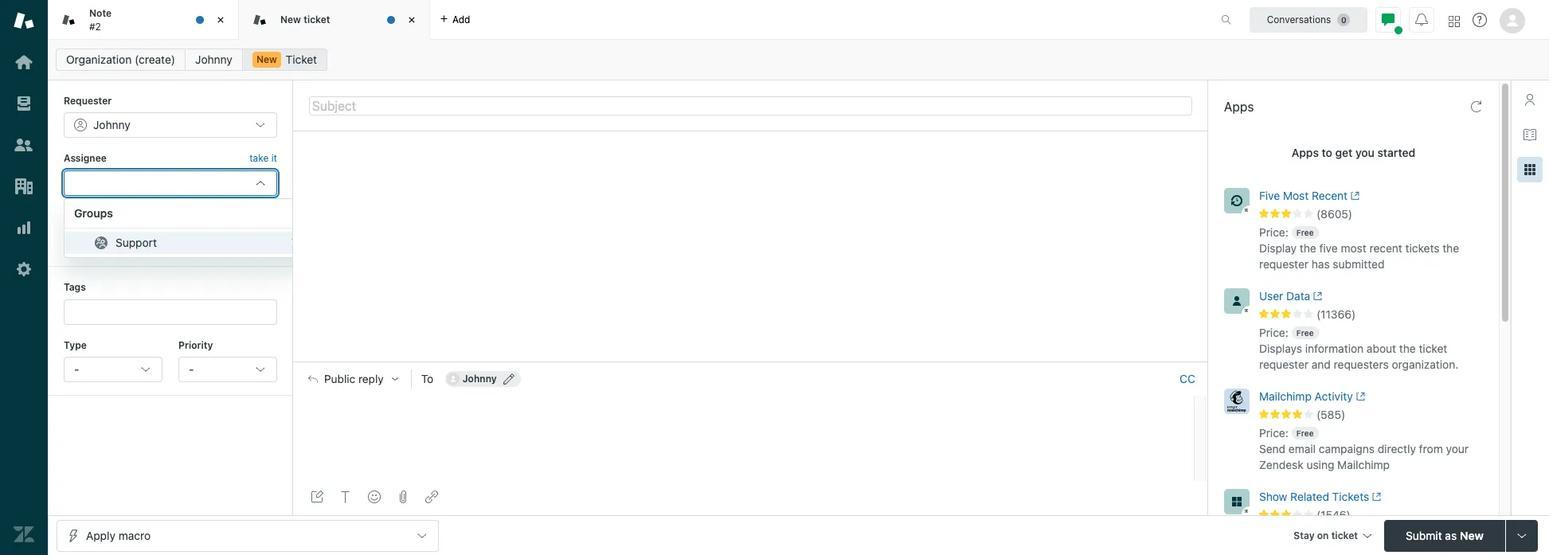Task type: locate. For each thing, give the bounding box(es) containing it.
1 - from the left
[[74, 363, 79, 376]]

2 free from the top
[[1297, 328, 1314, 338]]

0 vertical spatial (opens in a new tab) image
[[1348, 191, 1361, 201]]

mailchimp
[[1260, 390, 1312, 403], [1338, 458, 1390, 472]]

to
[[421, 372, 434, 386]]

zendesk image
[[14, 524, 34, 545]]

2 requester from the top
[[1260, 358, 1309, 371]]

0 vertical spatial new
[[280, 13, 301, 25]]

information
[[1306, 342, 1364, 355]]

get
[[1336, 146, 1353, 159]]

ticket inside tab
[[304, 13, 330, 25]]

Subject field
[[309, 96, 1193, 115]]

notifications image
[[1416, 13, 1429, 26]]

1 requester from the top
[[1260, 257, 1309, 271]]

johnny
[[195, 53, 233, 66], [93, 118, 131, 132], [463, 373, 497, 385]]

apps
[[1225, 100, 1254, 114], [1292, 146, 1319, 159]]

johnny inside the requester element
[[93, 118, 131, 132]]

1 price: from the top
[[1260, 225, 1289, 239]]

ticket up the organization.
[[1419, 342, 1448, 355]]

cc button
[[1180, 372, 1196, 387]]

1 horizontal spatial new
[[280, 13, 301, 25]]

the right tickets
[[1443, 241, 1460, 255]]

3 price: from the top
[[1260, 426, 1289, 440]]

main element
[[0, 0, 48, 555]]

free inside the price: free send email campaigns directly from your zendesk using mailchimp
[[1297, 429, 1314, 438]]

ticket up ticket
[[304, 13, 330, 25]]

0 vertical spatial free
[[1297, 228, 1314, 237]]

take
[[250, 152, 269, 164]]

apply
[[86, 529, 115, 542]]

price: inside the price: free displays information about the ticket requester and requesters organization.
[[1260, 326, 1289, 339]]

free up displays
[[1297, 328, 1314, 338]]

mailchimp activity
[[1260, 390, 1354, 403]]

1 vertical spatial apps
[[1292, 146, 1319, 159]]

requester
[[64, 95, 112, 107]]

0 horizontal spatial ticket
[[304, 13, 330, 25]]

add attachment image
[[397, 491, 410, 504]]

secondary element
[[48, 44, 1550, 76]]

0 vertical spatial johnny
[[195, 53, 233, 66]]

displays possible ticket submission types image
[[1516, 529, 1529, 542]]

1 horizontal spatial the
[[1400, 342, 1416, 355]]

started
[[1378, 146, 1416, 159]]

directly
[[1378, 442, 1417, 456]]

1 horizontal spatial johnny
[[195, 53, 233, 66]]

you
[[1356, 146, 1375, 159]]

1 horizontal spatial -
[[189, 363, 194, 376]]

free
[[1297, 228, 1314, 237], [1297, 328, 1314, 338], [1297, 429, 1314, 438]]

public
[[324, 373, 356, 386]]

0 vertical spatial mailchimp
[[1260, 390, 1312, 403]]

ticket
[[286, 53, 317, 66]]

2 vertical spatial ticket
[[1332, 529, 1359, 541]]

2 vertical spatial free
[[1297, 429, 1314, 438]]

cc
[[1180, 372, 1196, 386]]

(opens in a new tab) image inside five most recent link
[[1348, 191, 1361, 201]]

0 horizontal spatial new
[[256, 53, 277, 65]]

support
[[116, 236, 157, 250]]

five most recent link
[[1260, 188, 1461, 207]]

0 horizontal spatial mailchimp
[[1260, 390, 1312, 403]]

-
[[74, 363, 79, 376], [189, 363, 194, 376]]

new for new
[[256, 53, 277, 65]]

2 vertical spatial price:
[[1260, 426, 1289, 440]]

customers image
[[14, 135, 34, 155]]

add link (cmd k) image
[[425, 491, 438, 504]]

1 horizontal spatial mailchimp
[[1338, 458, 1390, 472]]

organizations image
[[14, 176, 34, 197]]

five
[[1320, 241, 1338, 255]]

new right as
[[1461, 529, 1484, 542]]

1 vertical spatial price:
[[1260, 326, 1289, 339]]

(opens in a new tab) image up 3 stars. 1546 reviews. element
[[1370, 493, 1382, 502]]

johnny inside secondary element
[[195, 53, 233, 66]]

price: inside the price: free send email campaigns directly from your zendesk using mailchimp
[[1260, 426, 1289, 440]]

- down type
[[74, 363, 79, 376]]

1 horizontal spatial ticket
[[1332, 529, 1359, 541]]

organization
[[66, 53, 132, 66]]

organization.
[[1392, 358, 1459, 371]]

public reply button
[[294, 363, 411, 396]]

1 vertical spatial mailchimp
[[1338, 458, 1390, 472]]

stay
[[1294, 529, 1315, 541]]

tabs tab list
[[48, 0, 1205, 40]]

- button for priority
[[178, 357, 277, 382]]

tickets
[[1333, 490, 1370, 504]]

1 vertical spatial new
[[256, 53, 277, 65]]

priority
[[178, 339, 213, 351]]

- button down type
[[64, 357, 163, 382]]

ticket
[[304, 13, 330, 25], [1419, 342, 1448, 355], [1332, 529, 1359, 541]]

user
[[1260, 289, 1284, 303]]

1 free from the top
[[1297, 228, 1314, 237]]

new left ticket
[[256, 53, 277, 65]]

free for email
[[1297, 429, 1314, 438]]

note #2
[[89, 7, 112, 32]]

johnny right rocklobster@gmail.com icon
[[463, 373, 497, 385]]

the
[[1300, 241, 1317, 255], [1443, 241, 1460, 255], [1400, 342, 1416, 355]]

3 free from the top
[[1297, 429, 1314, 438]]

- button
[[64, 357, 163, 382], [178, 357, 277, 382]]

new ticket tab
[[239, 0, 430, 40]]

new inside tab
[[280, 13, 301, 25]]

as
[[1446, 529, 1458, 542]]

price:
[[1260, 225, 1289, 239], [1260, 326, 1289, 339], [1260, 426, 1289, 440]]

close image
[[213, 12, 229, 28]]

format text image
[[339, 491, 352, 504]]

1 vertical spatial ticket
[[1419, 342, 1448, 355]]

display
[[1260, 241, 1297, 255]]

- for type
[[74, 363, 79, 376]]

has
[[1312, 257, 1330, 271]]

1 horizontal spatial apps
[[1292, 146, 1319, 159]]

0 vertical spatial requester
[[1260, 257, 1309, 271]]

0 horizontal spatial -
[[74, 363, 79, 376]]

1 vertical spatial requester
[[1260, 358, 1309, 371]]

the up the organization.
[[1400, 342, 1416, 355]]

0 horizontal spatial apps
[[1225, 100, 1254, 114]]

1 vertical spatial free
[[1297, 328, 1314, 338]]

mailchimp down and
[[1260, 390, 1312, 403]]

2 vertical spatial (opens in a new tab) image
[[1370, 493, 1382, 502]]

apps for apps to get you started
[[1292, 146, 1319, 159]]

2 price: from the top
[[1260, 326, 1289, 339]]

mailchimp activity image
[[1225, 389, 1250, 414]]

2 - button from the left
[[178, 357, 277, 382]]

close image
[[404, 12, 420, 28]]

(opens in a new tab) image inside 'mailchimp activity' link
[[1354, 392, 1366, 402]]

free inside the price: free displays information about the ticket requester and requesters organization.
[[1297, 328, 1314, 338]]

0 horizontal spatial - button
[[64, 357, 163, 382]]

take it button
[[250, 151, 277, 167]]

price: up displays
[[1260, 326, 1289, 339]]

stay on ticket button
[[1287, 520, 1378, 554]]

new up ticket
[[280, 13, 301, 25]]

ticket right the on
[[1332, 529, 1359, 541]]

0 vertical spatial apps
[[1225, 100, 1254, 114]]

free up display
[[1297, 228, 1314, 237]]

johnny down the requester
[[93, 118, 131, 132]]

the up has
[[1300, 241, 1317, 255]]

tab containing note
[[48, 0, 239, 40]]

new
[[280, 13, 301, 25], [256, 53, 277, 65], [1461, 529, 1484, 542]]

2 horizontal spatial johnny
[[463, 373, 497, 385]]

0 horizontal spatial johnny
[[93, 118, 131, 132]]

show related tickets link
[[1260, 489, 1461, 508]]

customer context image
[[1524, 93, 1537, 106]]

1 - button from the left
[[64, 357, 163, 382]]

mailchimp down 'campaigns'
[[1338, 458, 1390, 472]]

mailchimp activity link
[[1260, 389, 1461, 408]]

public reply
[[324, 373, 384, 386]]

3 stars. 11366 reviews. element
[[1260, 308, 1490, 322]]

2 - from the left
[[189, 363, 194, 376]]

2 horizontal spatial new
[[1461, 529, 1484, 542]]

tickets
[[1406, 241, 1440, 255]]

- button down priority
[[178, 357, 277, 382]]

five most recent
[[1260, 189, 1348, 202]]

(opens in a new tab) image up (8605)
[[1348, 191, 1361, 201]]

2 horizontal spatial ticket
[[1419, 342, 1448, 355]]

1 vertical spatial (opens in a new tab) image
[[1354, 392, 1366, 402]]

requester
[[1260, 257, 1309, 271], [1260, 358, 1309, 371]]

price: up display
[[1260, 225, 1289, 239]]

1 horizontal spatial - button
[[178, 357, 277, 382]]

new inside secondary element
[[256, 53, 277, 65]]

2 vertical spatial new
[[1461, 529, 1484, 542]]

2 vertical spatial johnny
[[463, 373, 497, 385]]

requester element
[[64, 113, 277, 138]]

price: inside price: free display the five most recent tickets the requester has submitted
[[1260, 225, 1289, 239]]

price: for displays
[[1260, 326, 1289, 339]]

requester down displays
[[1260, 358, 1309, 371]]

free up email
[[1297, 429, 1314, 438]]

0 vertical spatial price:
[[1260, 225, 1289, 239]]

activity
[[1315, 390, 1354, 403]]

edit user image
[[503, 374, 515, 385]]

price: up send on the right bottom
[[1260, 426, 1289, 440]]

new ticket
[[280, 13, 330, 25]]

requesters
[[1334, 358, 1389, 371]]

johnny down close icon
[[195, 53, 233, 66]]

admin image
[[14, 259, 34, 280]]

1 vertical spatial johnny
[[93, 118, 131, 132]]

(opens in a new tab) image
[[1348, 191, 1361, 201], [1354, 392, 1366, 402], [1370, 493, 1382, 502]]

(opens in a new tab) image inside show related tickets link
[[1370, 493, 1382, 502]]

tab
[[48, 0, 239, 40]]

free for information
[[1297, 328, 1314, 338]]

take it
[[250, 152, 277, 164]]

- down priority
[[189, 363, 194, 376]]

0 vertical spatial ticket
[[304, 13, 330, 25]]

(opens in a new tab) image up the '4 stars. 585 reviews.' element
[[1354, 392, 1366, 402]]

requester down display
[[1260, 257, 1309, 271]]

free inside price: free display the five most recent tickets the requester has submitted
[[1297, 228, 1314, 237]]

0 horizontal spatial the
[[1300, 241, 1317, 255]]



Task type: describe. For each thing, give the bounding box(es) containing it.
email
[[1289, 442, 1316, 456]]

insert emojis image
[[368, 491, 381, 504]]

requester inside price: free display the five most recent tickets the requester has submitted
[[1260, 257, 1309, 271]]

submit
[[1406, 529, 1443, 542]]

most
[[1284, 189, 1309, 202]]

macro
[[118, 529, 151, 542]]

free for the
[[1297, 228, 1314, 237]]

zendesk support image
[[14, 10, 34, 31]]

get started image
[[14, 52, 34, 73]]

user data image
[[1225, 288, 1250, 314]]

to
[[1322, 146, 1333, 159]]

new for new ticket
[[280, 13, 301, 25]]

3 stars. 1546 reviews. element
[[1260, 508, 1490, 523]]

five most recent image
[[1225, 188, 1250, 214]]

it
[[271, 152, 277, 164]]

button displays agent's chat status as online. image
[[1382, 13, 1395, 26]]

five
[[1260, 189, 1281, 202]]

tags
[[64, 281, 86, 293]]

ticket inside dropdown button
[[1332, 529, 1359, 541]]

send
[[1260, 442, 1286, 456]]

note
[[89, 7, 112, 19]]

views image
[[14, 93, 34, 114]]

support option
[[65, 232, 310, 254]]

apps for apps
[[1225, 100, 1254, 114]]

stay on ticket
[[1294, 529, 1359, 541]]

- for priority
[[189, 363, 194, 376]]

apply macro
[[86, 529, 151, 542]]

(opens in a new tab) image for mailchimp activity
[[1354, 392, 1366, 402]]

assignee
[[64, 152, 107, 164]]

data
[[1287, 289, 1311, 303]]

your
[[1447, 442, 1469, 456]]

johnny for to
[[463, 373, 497, 385]]

price: for display
[[1260, 225, 1289, 239]]

reply
[[359, 373, 384, 386]]

submit as new
[[1406, 529, 1484, 542]]

ticket inside the price: free displays information about the ticket requester and requesters organization.
[[1419, 342, 1448, 355]]

Public reply composer text field
[[301, 396, 1190, 430]]

show
[[1260, 490, 1288, 504]]

knowledge image
[[1524, 128, 1537, 141]]

campaigns
[[1319, 442, 1375, 456]]

(opens in a new tab) image for show related tickets
[[1370, 493, 1382, 502]]

minimize composer image
[[745, 356, 757, 368]]

most
[[1341, 241, 1367, 255]]

organization (create) button
[[56, 49, 186, 71]]

about
[[1367, 342, 1397, 355]]

4 stars. 585 reviews. element
[[1260, 408, 1490, 422]]

from
[[1420, 442, 1444, 456]]

organization (create)
[[66, 53, 175, 66]]

price: free send email campaigns directly from your zendesk using mailchimp
[[1260, 426, 1469, 472]]

johnny for requester
[[93, 118, 131, 132]]

(create)
[[135, 53, 175, 66]]

assignee element
[[64, 170, 277, 196]]

on
[[1318, 529, 1329, 541]]

reporting image
[[14, 218, 34, 238]]

Assignee field
[[74, 176, 248, 190]]

Tags field
[[76, 304, 262, 320]]

add button
[[430, 0, 480, 39]]

mailchimp inside the price: free send email campaigns directly from your zendesk using mailchimp
[[1338, 458, 1390, 472]]

- button for type
[[64, 357, 163, 382]]

(opens in a new tab) image
[[1311, 292, 1323, 301]]

user data
[[1260, 289, 1311, 303]]

price: free displays information about the ticket requester and requesters organization.
[[1260, 326, 1459, 371]]

price: for send
[[1260, 426, 1289, 440]]

get help image
[[1473, 13, 1488, 27]]

show related tickets image
[[1225, 489, 1250, 515]]

zendesk products image
[[1449, 16, 1461, 27]]

conversations button
[[1250, 7, 1368, 32]]

recent
[[1312, 189, 1348, 202]]

displays
[[1260, 342, 1303, 355]]

related
[[1291, 490, 1330, 504]]

assignee list box
[[64, 199, 311, 258]]

(1546)
[[1317, 508, 1351, 522]]

price: free display the five most recent tickets the requester has submitted
[[1260, 225, 1460, 271]]

conversations
[[1267, 13, 1332, 25]]

apps to get you started
[[1292, 146, 1416, 159]]

submitted
[[1333, 257, 1385, 271]]

groups
[[74, 207, 113, 220]]

draft mode image
[[311, 491, 323, 504]]

and
[[1312, 358, 1331, 371]]

johnny link
[[185, 49, 243, 71]]

2 horizontal spatial the
[[1443, 241, 1460, 255]]

(8605)
[[1317, 207, 1353, 221]]

#2
[[89, 20, 101, 32]]

using
[[1307, 458, 1335, 472]]

show related tickets
[[1260, 490, 1370, 504]]

the inside the price: free displays information about the ticket requester and requesters organization.
[[1400, 342, 1416, 355]]

(585)
[[1317, 408, 1346, 421]]

add
[[453, 13, 470, 25]]

user data link
[[1260, 288, 1461, 308]]

type
[[64, 339, 87, 351]]

(opens in a new tab) image for five most recent
[[1348, 191, 1361, 201]]

rocklobster@gmail.com image
[[447, 373, 460, 386]]

apps image
[[1524, 163, 1537, 176]]

(11366)
[[1317, 308, 1356, 321]]

requester inside the price: free displays information about the ticket requester and requesters organization.
[[1260, 358, 1309, 371]]

zendesk
[[1260, 458, 1304, 472]]

recent
[[1370, 241, 1403, 255]]

3 stars. 8605 reviews. element
[[1260, 207, 1490, 221]]



Task type: vqa. For each thing, say whether or not it's contained in the screenshot.


